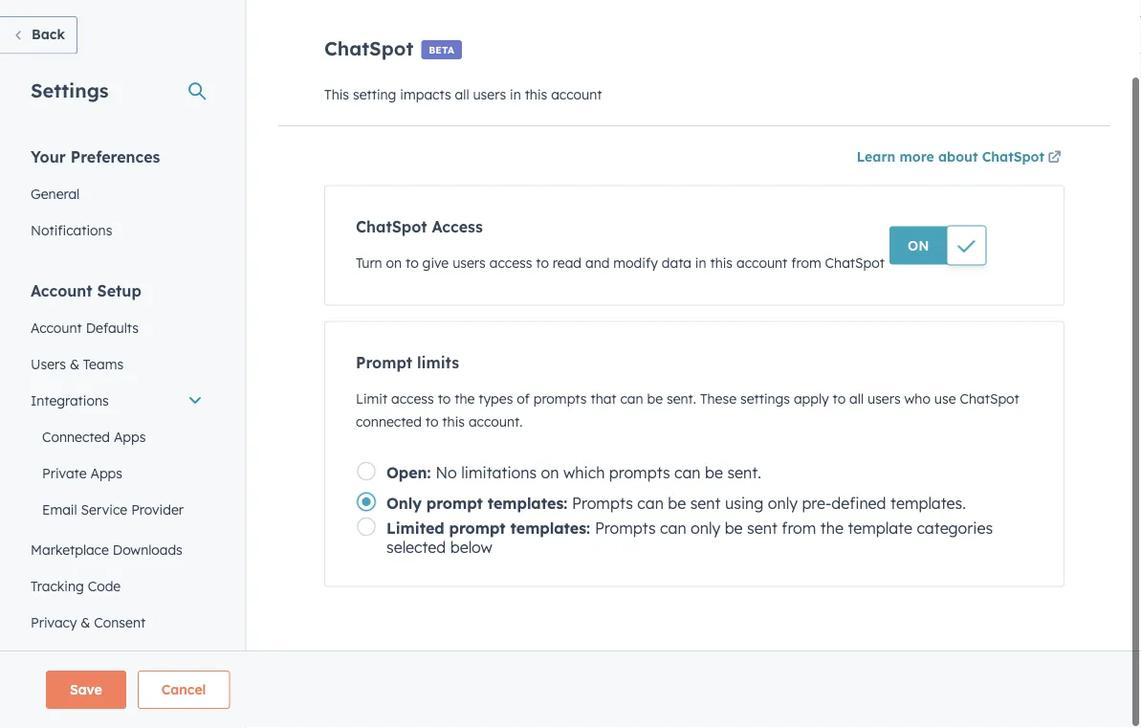 Task type: locate. For each thing, give the bounding box(es) containing it.
templates: down limitations
[[488, 496, 568, 515]]

notifications link
[[19, 215, 214, 251]]

0 vertical spatial &
[[70, 358, 79, 375]]

prompts up only prompt templates: prompts can be sent using only pre-defined templates.
[[610, 466, 671, 485]]

0 vertical spatial prompts
[[534, 393, 587, 410]]

0 vertical spatial prompt
[[427, 496, 483, 515]]

no
[[436, 466, 457, 485]]

1 horizontal spatial sent
[[748, 521, 778, 540]]

turn
[[356, 257, 383, 274]]

access up connected on the bottom of the page
[[392, 393, 434, 410]]

data
[[662, 257, 692, 274]]

0 horizontal spatial the
[[455, 393, 475, 410]]

templates: for limited prompt templates:
[[511, 521, 591, 540]]

from
[[792, 257, 822, 274], [782, 521, 817, 540]]

can inside limit access to the types of prompts that can be sent. these settings apply to all users who use chatspot connected to this account.
[[621, 393, 644, 410]]

settings
[[741, 393, 791, 410]]

prompts inside prompts can only be sent from the template categories selected below
[[595, 521, 656, 540]]

access left read
[[490, 257, 533, 274]]

in right impacts at the top of the page
[[510, 89, 521, 106]]

prompts
[[534, 393, 587, 410], [610, 466, 671, 485]]

1 vertical spatial users
[[453, 257, 486, 274]]

0 horizontal spatial in
[[510, 89, 521, 106]]

users right give
[[453, 257, 486, 274]]

apps for private apps
[[90, 468, 123, 484]]

prompts
[[572, 496, 633, 515], [595, 521, 656, 540]]

cancel
[[162, 682, 206, 698]]

0 vertical spatial on
[[386, 257, 402, 274]]

preferences
[[71, 150, 160, 169]]

0 horizontal spatial on
[[386, 257, 402, 274]]

chatspot up 'turn'
[[356, 220, 428, 239]]

0 horizontal spatial access
[[392, 393, 434, 410]]

private
[[42, 468, 87, 484]]

0 vertical spatial the
[[455, 393, 475, 410]]

sent. inside limit access to the types of prompts that can be sent. these settings apply to all users who use chatspot connected to this account.
[[667, 393, 697, 410]]

page section element
[[0, 671, 1142, 709]]

integrations
[[31, 395, 109, 412]]

1 vertical spatial this
[[711, 257, 733, 274]]

2 horizontal spatial this
[[711, 257, 733, 274]]

1 vertical spatial account
[[31, 322, 82, 339]]

prompt down no
[[427, 496, 483, 515]]

the down pre-
[[821, 521, 844, 540]]

only left pre-
[[768, 496, 798, 515]]

save
[[70, 682, 102, 698]]

1 vertical spatial only
[[691, 521, 721, 540]]

privacy & consent link
[[19, 607, 214, 644]]

& inside users & teams link
[[70, 358, 79, 375]]

0 horizontal spatial sent
[[691, 496, 721, 515]]

to
[[406, 257, 419, 274], [536, 257, 549, 274], [438, 393, 451, 410], [833, 393, 846, 410], [426, 416, 439, 433]]

account up account defaults
[[31, 284, 92, 303]]

that
[[591, 393, 617, 410]]

1 vertical spatial prompts
[[595, 521, 656, 540]]

defined
[[832, 496, 887, 515]]

limitations
[[462, 466, 537, 485]]

sent down using at the bottom right of the page
[[748, 521, 778, 540]]

link opens in a new window image
[[1049, 155, 1062, 168]]

1 vertical spatial access
[[392, 393, 434, 410]]

1 vertical spatial apps
[[90, 468, 123, 484]]

be up prompts can only be sent from the template categories selected below at the bottom of page
[[668, 496, 687, 515]]

users
[[473, 89, 506, 106], [453, 257, 486, 274], [868, 393, 901, 410]]

users right impacts at the top of the page
[[473, 89, 506, 106]]

templates: down open: no limitations on which prompts can be sent.
[[511, 521, 591, 540]]

2 vertical spatial users
[[868, 393, 901, 410]]

sent. up using at the bottom right of the page
[[728, 466, 762, 485]]

0 vertical spatial all
[[455, 89, 470, 106]]

account defaults
[[31, 322, 139, 339]]

to right connected on the bottom of the page
[[426, 416, 439, 433]]

0 vertical spatial account
[[551, 89, 603, 106]]

2 vertical spatial this
[[443, 416, 465, 433]]

account for account setup
[[31, 284, 92, 303]]

users left who
[[868, 393, 901, 410]]

0 vertical spatial apps
[[114, 431, 146, 448]]

& right privacy
[[81, 617, 90, 634]]

in right data
[[696, 257, 707, 274]]

all
[[455, 89, 470, 106], [850, 393, 864, 410]]

0 horizontal spatial &
[[70, 358, 79, 375]]

templates:
[[488, 496, 568, 515], [511, 521, 591, 540]]

apps
[[114, 431, 146, 448], [90, 468, 123, 484]]

sent. left the these at bottom
[[667, 393, 697, 410]]

settings
[[31, 81, 109, 105]]

open:
[[387, 466, 431, 485]]

general
[[31, 188, 80, 205]]

0 vertical spatial in
[[510, 89, 521, 106]]

apps for connected apps
[[114, 431, 146, 448]]

types
[[479, 393, 513, 410]]

can down only prompt templates: prompts can be sent using only pre-defined templates.
[[661, 521, 687, 540]]

setup
[[97, 284, 141, 303]]

impacts
[[400, 89, 451, 106]]

cancel button
[[138, 671, 230, 709]]

only
[[768, 496, 798, 515], [691, 521, 721, 540]]

prompt down limitations
[[449, 521, 506, 540]]

can up prompts can only be sent from the template categories selected below at the bottom of page
[[638, 496, 664, 515]]

1 horizontal spatial the
[[821, 521, 844, 540]]

learn more about chatspot
[[858, 151, 1045, 168]]

this
[[525, 89, 548, 106], [711, 257, 733, 274], [443, 416, 465, 433]]

1 vertical spatial &
[[81, 617, 90, 634]]

on right 'turn'
[[386, 257, 402, 274]]

users for chatspot access
[[453, 257, 486, 274]]

account up "users"
[[31, 322, 82, 339]]

the
[[455, 393, 475, 410], [821, 521, 844, 540]]

chatspot
[[324, 39, 414, 63], [983, 151, 1045, 168], [356, 220, 428, 239], [826, 257, 885, 274], [961, 393, 1020, 410]]

sent up prompts can only be sent from the template categories selected below at the bottom of page
[[691, 496, 721, 515]]

0 vertical spatial account
[[31, 284, 92, 303]]

1 horizontal spatial prompts
[[610, 466, 671, 485]]

read
[[553, 257, 582, 274]]

to down the limits in the left of the page
[[438, 393, 451, 410]]

all inside limit access to the types of prompts that can be sent. these settings apply to all users who use chatspot connected to this account.
[[850, 393, 864, 410]]

templates.
[[891, 496, 967, 515]]

users & teams
[[31, 358, 124, 375]]

1 vertical spatial sent
[[748, 521, 778, 540]]

account
[[31, 284, 92, 303], [31, 322, 82, 339]]

& inside privacy & consent link
[[81, 617, 90, 634]]

1 vertical spatial the
[[821, 521, 844, 540]]

back link
[[0, 19, 77, 57]]

1 account from the top
[[31, 284, 92, 303]]

1 vertical spatial templates:
[[511, 521, 591, 540]]

prompt for only
[[427, 496, 483, 515]]

1 horizontal spatial account
[[737, 257, 788, 274]]

apps down 'integrations' button
[[114, 431, 146, 448]]

on left which
[[541, 466, 560, 485]]

account
[[551, 89, 603, 106], [737, 257, 788, 274]]

apply
[[794, 393, 830, 410]]

be right that on the right of page
[[648, 393, 663, 410]]

provider
[[131, 504, 184, 521]]

to left read
[[536, 257, 549, 274]]

1 vertical spatial prompt
[[449, 521, 506, 540]]

learn
[[858, 151, 896, 168]]

access
[[490, 257, 533, 274], [392, 393, 434, 410]]

0 horizontal spatial only
[[691, 521, 721, 540]]

code
[[88, 581, 121, 597]]

apps up the service
[[90, 468, 123, 484]]

all right impacts at the top of the page
[[455, 89, 470, 106]]

0 vertical spatial templates:
[[488, 496, 568, 515]]

can right that on the right of page
[[621, 393, 644, 410]]

0 horizontal spatial sent.
[[667, 393, 697, 410]]

templates: for only prompt templates: prompts can be sent using only pre-defined templates.
[[488, 496, 568, 515]]

1 horizontal spatial only
[[768, 496, 798, 515]]

2 account from the top
[[31, 322, 82, 339]]

1 horizontal spatial on
[[541, 466, 560, 485]]

prompts down which
[[572, 496, 633, 515]]

sent.
[[667, 393, 697, 410], [728, 466, 762, 485]]

marketplace downloads link
[[19, 535, 214, 571]]

sent
[[691, 496, 721, 515], [748, 521, 778, 540]]

0 vertical spatial sent.
[[667, 393, 697, 410]]

all right apply
[[850, 393, 864, 410]]

connected
[[356, 416, 422, 433]]

users
[[31, 358, 66, 375]]

0 vertical spatial users
[[473, 89, 506, 106]]

private apps
[[42, 468, 123, 484]]

1 vertical spatial from
[[782, 521, 817, 540]]

1 horizontal spatial in
[[696, 257, 707, 274]]

0 horizontal spatial this
[[443, 416, 465, 433]]

be down using at the bottom right of the page
[[725, 521, 743, 540]]

1 horizontal spatial sent.
[[728, 466, 762, 485]]

chatspot right use
[[961, 393, 1020, 410]]

on
[[386, 257, 402, 274], [541, 466, 560, 485]]

the inside prompts can only be sent from the template categories selected below
[[821, 521, 844, 540]]

0 horizontal spatial prompts
[[534, 393, 587, 410]]

1 vertical spatial prompts
[[610, 466, 671, 485]]

users & teams link
[[19, 349, 214, 385]]

about
[[939, 151, 979, 168]]

& right "users"
[[70, 358, 79, 375]]

users for chatspot
[[473, 89, 506, 106]]

this
[[324, 89, 349, 106]]

1 horizontal spatial all
[[850, 393, 864, 410]]

email
[[42, 504, 77, 521]]

&
[[70, 358, 79, 375], [81, 617, 90, 634]]

can
[[621, 393, 644, 410], [675, 466, 701, 485], [638, 496, 664, 515], [661, 521, 687, 540]]

prompts down only prompt templates: prompts can be sent using only pre-defined templates.
[[595, 521, 656, 540]]

1 horizontal spatial this
[[525, 89, 548, 106]]

email service provider
[[42, 504, 184, 521]]

1 vertical spatial all
[[850, 393, 864, 410]]

beta
[[429, 47, 455, 59]]

prompts right "of"
[[534, 393, 587, 410]]

prompt
[[356, 356, 413, 375]]

1 horizontal spatial &
[[81, 617, 90, 634]]

1 horizontal spatial access
[[490, 257, 533, 274]]

be up only prompt templates: prompts can be sent using only pre-defined templates.
[[705, 466, 724, 485]]

the left types
[[455, 393, 475, 410]]

who
[[905, 393, 931, 410]]

prompt for limited
[[449, 521, 506, 540]]

downloads
[[113, 544, 183, 561]]

1 vertical spatial account
[[737, 257, 788, 274]]

your
[[31, 150, 66, 169]]

only down only prompt templates: prompts can be sent using only pre-defined templates.
[[691, 521, 721, 540]]



Task type: vqa. For each thing, say whether or not it's contained in the screenshot.
on to the top
yes



Task type: describe. For each thing, give the bounding box(es) containing it.
can up only prompt templates: prompts can be sent using only pre-defined templates.
[[675, 466, 701, 485]]

chatspot inside limit access to the types of prompts that can be sent. these settings apply to all users who use chatspot connected to this account.
[[961, 393, 1020, 410]]

defaults
[[86, 322, 139, 339]]

privacy & consent
[[31, 617, 146, 634]]

notifications
[[31, 224, 112, 241]]

this setting impacts all users in this account
[[324, 89, 603, 106]]

0 horizontal spatial all
[[455, 89, 470, 106]]

template
[[848, 521, 913, 540]]

1 vertical spatial in
[[696, 257, 707, 274]]

connected
[[42, 431, 110, 448]]

open: no limitations on which prompts can be sent.
[[387, 466, 762, 485]]

consent
[[94, 617, 146, 634]]

your preferences
[[31, 150, 160, 169]]

give
[[423, 257, 449, 274]]

on
[[908, 240, 930, 257]]

back
[[32, 29, 65, 45]]

account setup
[[31, 284, 141, 303]]

0 vertical spatial this
[[525, 89, 548, 106]]

turn on to give users access to read and modify data in this account from chatspot
[[356, 257, 885, 274]]

chatspot left link opens in a new window icon
[[983, 151, 1045, 168]]

limited
[[387, 521, 445, 540]]

connected apps link
[[19, 422, 214, 458]]

prompts can only be sent from the template categories selected below
[[387, 521, 994, 559]]

prompts inside limit access to the types of prompts that can be sent. these settings apply to all users who use chatspot connected to this account.
[[534, 393, 587, 410]]

& for users
[[70, 358, 79, 375]]

access inside limit access to the types of prompts that can be sent. these settings apply to all users who use chatspot connected to this account.
[[392, 393, 434, 410]]

account.
[[469, 416, 523, 433]]

only
[[387, 496, 422, 515]]

users inside limit access to the types of prompts that can be sent. these settings apply to all users who use chatspot connected to this account.
[[868, 393, 901, 410]]

save button
[[46, 671, 126, 709]]

only inside prompts can only be sent from the template categories selected below
[[691, 521, 721, 540]]

0 vertical spatial prompts
[[572, 496, 633, 515]]

learn more about chatspot link
[[858, 150, 1065, 173]]

chatspot access
[[356, 220, 483, 239]]

can inside prompts can only be sent from the template categories selected below
[[661, 521, 687, 540]]

sent inside prompts can only be sent from the template categories selected below
[[748, 521, 778, 540]]

marketplace
[[31, 544, 109, 561]]

your preferences element
[[19, 149, 214, 251]]

1 vertical spatial sent.
[[728, 466, 762, 485]]

link opens in a new window image
[[1049, 150, 1062, 173]]

account defaults link
[[19, 313, 214, 349]]

be inside limit access to the types of prompts that can be sent. these settings apply to all users who use chatspot connected to this account.
[[648, 393, 663, 410]]

chatspot up setting
[[324, 39, 414, 63]]

modify
[[614, 257, 658, 274]]

connected apps
[[42, 431, 146, 448]]

limit
[[356, 393, 388, 410]]

using
[[726, 496, 764, 515]]

to right apply
[[833, 393, 846, 410]]

these
[[701, 393, 737, 410]]

service
[[81, 504, 128, 521]]

0 vertical spatial only
[[768, 496, 798, 515]]

use
[[935, 393, 957, 410]]

pre-
[[803, 496, 832, 515]]

below
[[451, 540, 493, 559]]

tracking code link
[[19, 571, 214, 607]]

limit access to the types of prompts that can be sent. these settings apply to all users who use chatspot connected to this account.
[[356, 393, 1020, 433]]

account setup element
[[19, 283, 214, 680]]

and
[[586, 257, 610, 274]]

prompt limits
[[356, 356, 460, 375]]

0 horizontal spatial account
[[551, 89, 603, 106]]

access
[[432, 220, 483, 239]]

tracking code
[[31, 581, 121, 597]]

which
[[564, 466, 605, 485]]

limits
[[417, 356, 460, 375]]

1 vertical spatial on
[[541, 466, 560, 485]]

privacy
[[31, 617, 77, 634]]

be inside prompts can only be sent from the template categories selected below
[[725, 521, 743, 540]]

0 vertical spatial sent
[[691, 496, 721, 515]]

selected
[[387, 540, 446, 559]]

categories
[[917, 521, 994, 540]]

of
[[517, 393, 530, 410]]

more
[[900, 151, 935, 168]]

limited prompt templates:
[[387, 521, 595, 540]]

chatspot left on
[[826, 257, 885, 274]]

private apps link
[[19, 458, 214, 494]]

only prompt templates: prompts can be sent using only pre-defined templates.
[[387, 496, 967, 515]]

0 vertical spatial access
[[490, 257, 533, 274]]

marketplace downloads
[[31, 544, 183, 561]]

setting
[[353, 89, 397, 106]]

integrations button
[[19, 385, 214, 422]]

email service provider link
[[19, 494, 214, 531]]

teams
[[83, 358, 124, 375]]

the inside limit access to the types of prompts that can be sent. these settings apply to all users who use chatspot connected to this account.
[[455, 393, 475, 410]]

tracking
[[31, 581, 84, 597]]

account for account defaults
[[31, 322, 82, 339]]

this inside limit access to the types of prompts that can be sent. these settings apply to all users who use chatspot connected to this account.
[[443, 416, 465, 433]]

general link
[[19, 179, 214, 215]]

0 vertical spatial from
[[792, 257, 822, 274]]

& for privacy
[[81, 617, 90, 634]]

from inside prompts can only be sent from the template categories selected below
[[782, 521, 817, 540]]

to left give
[[406, 257, 419, 274]]



